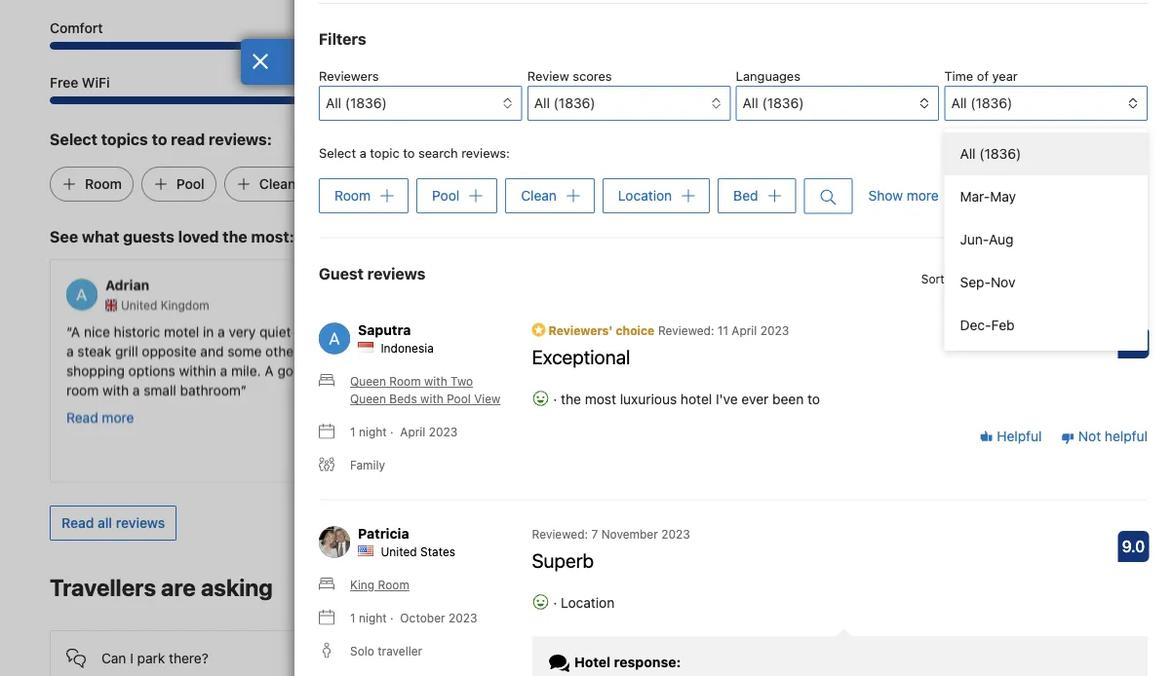 Task type: describe. For each thing, give the bounding box(es) containing it.
reviewers'
[[549, 324, 613, 337]]

king room link
[[319, 577, 409, 594]]

hotel inside list of reviews region
[[574, 654, 611, 670]]

jun-aug
[[960, 232, 1014, 248]]

asking
[[201, 574, 273, 602]]

see
[[50, 228, 78, 246]]

1 queen from the top
[[350, 375, 386, 388]]

mile.
[[231, 362, 261, 378]]

loved
[[178, 228, 219, 246]]

states
[[420, 545, 455, 559]]

grill
[[115, 343, 138, 359]]

all up mar-
[[960, 146, 976, 162]]

vibe.
[[950, 323, 980, 339]]

guest
[[319, 264, 364, 283]]

just
[[531, 323, 553, 339]]

luxurious
[[620, 391, 677, 407]]

two
[[451, 375, 473, 388]]

reviews for sort
[[948, 272, 990, 286]]

" retro hotel with a good vibe. a great pool (which was too hot tbh)
[[792, 323, 1060, 359]]

other
[[265, 343, 299, 359]]

all (1836) button for reviewers
[[319, 86, 522, 121]]

hotel
[[681, 391, 712, 407]]

0 horizontal spatial the
[[223, 228, 247, 246]]

reviews inside the read all reviews button
[[116, 515, 165, 531]]

response:
[[614, 654, 681, 670]]

with inside " a nice historic motel in a very quiet area of town, a steak grill opposite and some other meal and shopping options within a mile. a good sized room with a small bathroom
[[102, 382, 129, 398]]

free wifi 8.2 meter
[[50, 96, 392, 104]]

i
[[130, 651, 133, 667]]

most:
[[251, 228, 294, 246]]

1 horizontal spatial to
[[403, 146, 415, 160]]

reviewed: 11 april 2023
[[658, 324, 789, 337]]

1 vertical spatial april
[[400, 425, 425, 439]]

1 horizontal spatial reviews:
[[461, 146, 510, 160]]

year
[[992, 69, 1018, 83]]

(which
[[792, 343, 834, 359]]

of inside great location,  just south of downtown area. very clean and comfortable.
[[596, 323, 609, 339]]

too
[[866, 343, 886, 359]]

comfort
[[50, 20, 103, 36]]

in
[[203, 323, 214, 339]]

languages
[[736, 69, 800, 83]]

a left mile.
[[220, 362, 227, 378]]

read
[[171, 130, 205, 149]]

1 horizontal spatial more
[[465, 370, 497, 386]]

great
[[996, 323, 1029, 339]]

saputra
[[358, 322, 411, 338]]

all (1836) for reviewers
[[326, 95, 387, 111]]

free
[[50, 74, 78, 91]]

(1836) for languages
[[762, 95, 804, 111]]

review scores
[[527, 69, 612, 83]]

· the most luxurious hotel i've ever been to
[[549, 391, 820, 407]]

to inside list of reviews region
[[807, 391, 820, 407]]

1 night · april 2023
[[350, 425, 458, 439]]

a left small
[[132, 382, 140, 398]]

can
[[101, 651, 126, 667]]

jun-
[[960, 232, 989, 248]]

bathroom
[[180, 382, 241, 398]]

1 night · october 2023
[[350, 612, 477, 625]]

comfort 8.3 meter
[[50, 42, 392, 50]]

(1836) for time of year
[[971, 95, 1012, 111]]

great location,  just south of downtown area. very clean and comfortable.
[[429, 323, 712, 359]]

there?
[[169, 651, 208, 667]]

solo
[[350, 645, 374, 658]]

beds
[[389, 392, 417, 406]]

11
[[718, 324, 728, 337]]

" a nice historic motel in a very quiet area of town, a steak grill opposite and some other meal and shopping options within a mile. a good sized room with a small bathroom
[[66, 323, 377, 398]]

clean
[[461, 343, 495, 359]]

traveller
[[378, 645, 422, 658]]

2023 right october
[[448, 612, 477, 625]]

helpful button
[[979, 427, 1042, 447]]

read all reviews button
[[50, 506, 177, 541]]

meal
[[302, 343, 332, 359]]

10
[[1125, 334, 1142, 352]]

helpful
[[1105, 429, 1148, 445]]

reviewers
[[319, 69, 379, 83]]

0 horizontal spatial clean
[[259, 176, 296, 192]]

a inside " retro hotel with a good vibe. a great pool (which was too hot tbh)
[[984, 323, 993, 339]]

(1836) inside all (1836) link
[[979, 146, 1021, 162]]

all (1836) for languages
[[743, 95, 804, 111]]

historic
[[114, 323, 160, 339]]

area.
[[681, 323, 712, 339]]

i've
[[716, 391, 738, 407]]

close image
[[252, 54, 269, 69]]

· left most
[[553, 391, 557, 407]]

8.2
[[371, 74, 392, 91]]

mar-
[[960, 189, 990, 205]]

location inside list of reviews region
[[561, 595, 615, 611]]

comfortable.
[[526, 343, 604, 359]]

and inside great location,  just south of downtown area. very clean and comfortable.
[[498, 343, 522, 359]]

was
[[837, 343, 862, 359]]

been
[[772, 391, 804, 407]]

2023 down the queen room with two queen beds with pool view
[[429, 425, 458, 439]]

a left topic
[[359, 146, 366, 160]]

show
[[868, 188, 903, 204]]

all (1836) button for languages
[[736, 86, 939, 121]]

all (1836) for time of year
[[951, 95, 1012, 111]]

steak
[[77, 343, 111, 359]]

room right king
[[378, 579, 409, 592]]

united for united states
[[381, 545, 417, 559]]

dec-
[[960, 317, 991, 333]]

superb
[[532, 549, 594, 572]]

reviewed: for reviewed: 7 november 2023
[[532, 527, 588, 541]]

hotel response:
[[571, 654, 681, 670]]

good inside " a nice historic motel in a very quiet area of town, a steak grill opposite and some other meal and shopping options within a mile. a good sized room with a small bathroom
[[277, 362, 310, 378]]

0 vertical spatial read
[[429, 370, 461, 386]]

(1836) for review scores
[[554, 95, 595, 111]]

all
[[98, 515, 112, 531]]

select a topic to search reviews:
[[319, 146, 510, 160]]

" for a nice historic motel in a very quiet area of town, a steak grill opposite and some other meal and shopping options within a mile. a good sized room with a small bathroom
[[241, 382, 247, 398]]

0 horizontal spatial to
[[152, 130, 167, 149]]

a inside " retro hotel with a good vibe. a great pool (which was too hot tbh)
[[903, 323, 910, 339]]

sized
[[313, 362, 346, 378]]

of inside " a nice historic motel in a very quiet area of town, a steak grill opposite and some other meal and shopping options within a mile. a good sized room with a small bathroom
[[326, 323, 338, 339]]

night for saputra
[[359, 425, 387, 439]]

9.0
[[1122, 538, 1145, 556]]

1 for patricia
[[350, 612, 355, 625]]

mar-may
[[960, 189, 1016, 205]]

2023 left retro
[[760, 324, 789, 337]]

0 vertical spatial read more button
[[429, 368, 497, 388]]

review
[[527, 69, 569, 83]]

very
[[229, 323, 256, 339]]

guests
[[123, 228, 174, 246]]

mar-may link
[[944, 176, 1148, 218]]

search
[[418, 146, 458, 160]]

a left steak
[[66, 343, 74, 359]]

town,
[[342, 323, 377, 339]]

united kingdom
[[121, 298, 209, 312]]



Task type: vqa. For each thing, say whether or not it's contained in the screenshot.
Great Location!
no



Task type: locate. For each thing, give the bounding box(es) containing it.
1 night from the top
[[359, 425, 387, 439]]

3 all (1836) button from the left
[[736, 86, 939, 121]]

scored 10 element
[[1118, 327, 1149, 359]]

with
[[873, 323, 899, 339], [424, 375, 447, 388], [102, 382, 129, 398], [420, 392, 443, 406]]

3 and from the left
[[498, 343, 522, 359]]

kingdom
[[161, 298, 209, 312]]

· down beds
[[390, 425, 394, 439]]

1 horizontal spatial reviewed:
[[658, 324, 714, 337]]

reviews: right search
[[461, 146, 510, 160]]

2 " from the left
[[792, 323, 798, 339]]

0 vertical spatial queen
[[350, 375, 386, 388]]

king
[[350, 579, 375, 592]]

read more button down clean
[[429, 368, 497, 388]]

read left all
[[61, 515, 94, 531]]

0 vertical spatial the
[[223, 228, 247, 246]]

2 1 from the top
[[350, 612, 355, 625]]

all (1836) down reviewers
[[326, 95, 387, 111]]

pool down read
[[176, 176, 205, 192]]

(1836) for reviewers
[[345, 95, 387, 111]]

2 horizontal spatial more
[[907, 188, 939, 204]]

all (1836) button down scores
[[527, 86, 731, 121]]

select for select a topic to search reviews:
[[319, 146, 356, 160]]

more up view
[[465, 370, 497, 386]]

all (1836) button
[[319, 86, 522, 121], [527, 86, 731, 121], [736, 86, 939, 121], [944, 86, 1148, 121]]

good inside " retro hotel with a good vibe. a great pool (which was too hot tbh)
[[914, 323, 946, 339]]

a left 'nice'
[[71, 323, 80, 339]]

show more button
[[868, 178, 939, 214]]

sep-
[[960, 274, 991, 291]]

what
[[82, 228, 119, 246]]

queen room with two queen beds with pool view link
[[319, 373, 509, 408]]

this is a carousel with rotating slides. it displays featured reviews of the property. use next and previous buttons to navigate. region
[[34, 251, 1138, 490]]

room up beds
[[389, 375, 421, 388]]

can i park there?
[[101, 651, 208, 667]]

patricia
[[358, 525, 409, 541]]

0 horizontal spatial read more
[[66, 409, 134, 425]]

travellers are asking
[[50, 574, 273, 602]]

april down beds
[[400, 425, 425, 439]]

select left topics
[[50, 130, 97, 149]]

reviewed: 7 november 2023
[[532, 527, 690, 541]]

all (1836) button up select a topic to search reviews:
[[319, 86, 522, 121]]

2 night from the top
[[359, 612, 387, 625]]

a up hot
[[903, 323, 910, 339]]

1 up 'family'
[[350, 425, 355, 439]]

queen room with two queen beds with pool view
[[350, 375, 501, 406]]

0 horizontal spatial select
[[50, 130, 97, 149]]

to right been
[[807, 391, 820, 407]]

with up too on the bottom right of the page
[[873, 323, 899, 339]]

0 horizontal spatial hotel
[[574, 654, 611, 670]]

0 vertical spatial good
[[914, 323, 946, 339]]

october
[[400, 612, 445, 625]]

1 vertical spatial good
[[277, 362, 310, 378]]

helpful
[[993, 429, 1042, 445]]

all for time of year
[[951, 95, 967, 111]]

queen
[[350, 375, 386, 388], [350, 392, 386, 406]]

0 vertical spatial april
[[732, 324, 757, 337]]

0 horizontal spatial of
[[326, 323, 338, 339]]

1 horizontal spatial read more button
[[429, 368, 497, 388]]

2 horizontal spatial and
[[498, 343, 522, 359]]

(1836) down review scores
[[554, 95, 595, 111]]

retro
[[798, 323, 832, 339]]

room down topic
[[334, 188, 371, 204]]

with left two
[[424, 375, 447, 388]]

0 horizontal spatial and
[[200, 343, 224, 359]]

opposite
[[142, 343, 197, 359]]

4 all (1836) button from the left
[[944, 86, 1148, 121]]

0 horizontal spatial reviews
[[116, 515, 165, 531]]

0 horizontal spatial a
[[71, 323, 80, 339]]

all (1836) button down "languages"
[[736, 86, 939, 121]]

" left 'nice'
[[66, 323, 71, 339]]

2 queen from the top
[[350, 392, 386, 406]]

reviews right all
[[116, 515, 165, 531]]

1 horizontal spatial clean
[[521, 188, 557, 204]]

queen right sized
[[350, 375, 386, 388]]

1 horizontal spatial select
[[319, 146, 356, 160]]

2 vertical spatial read
[[61, 515, 94, 531]]

read more down room on the left bottom of the page
[[66, 409, 134, 425]]

area
[[295, 323, 322, 339]]

united kingdom image
[[105, 299, 117, 311]]

motel
[[164, 323, 199, 339]]

adrian
[[105, 277, 149, 293]]

0 horizontal spatial "
[[241, 382, 247, 398]]

0 vertical spatial read more
[[429, 370, 497, 386]]

1 horizontal spatial location
[[561, 595, 615, 611]]

united states
[[381, 545, 455, 559]]

1 horizontal spatial read more
[[429, 370, 497, 386]]

united inside list of reviews region
[[381, 545, 417, 559]]

1 vertical spatial united
[[381, 545, 417, 559]]

a left the spa?
[[517, 651, 525, 667]]

1 horizontal spatial the
[[561, 391, 581, 407]]

more
[[907, 188, 939, 204], [465, 370, 497, 386], [102, 409, 134, 425]]

· left october
[[390, 612, 394, 625]]

all down reviewers
[[326, 95, 341, 111]]

all (1836) down time of year
[[951, 95, 1012, 111]]

1 vertical spatial more
[[465, 370, 497, 386]]

1 vertical spatial night
[[359, 612, 387, 625]]

hotel
[[835, 323, 869, 339], [574, 654, 611, 670]]

· down the superb at bottom
[[553, 595, 557, 611]]

2 horizontal spatial reviews
[[948, 272, 990, 286]]

(1836)
[[345, 95, 387, 111], [554, 95, 595, 111], [762, 95, 804, 111], [971, 95, 1012, 111], [979, 146, 1021, 162]]

see what guests loved the most:
[[50, 228, 294, 246]]

reviews: down free wifi 8.2 meter
[[209, 130, 272, 149]]

2 horizontal spatial a
[[984, 323, 993, 339]]

reviews
[[367, 264, 426, 283], [948, 272, 990, 286], [116, 515, 165, 531]]

1 horizontal spatial united
[[381, 545, 417, 559]]

pool
[[176, 176, 205, 192], [432, 188, 459, 204], [447, 392, 471, 406]]

0 horizontal spatial more
[[102, 409, 134, 425]]

april
[[732, 324, 757, 337], [400, 425, 425, 439]]

to left read
[[152, 130, 167, 149]]

reviews right guest
[[367, 264, 426, 283]]

1 vertical spatial reviewed:
[[532, 527, 588, 541]]

"
[[604, 343, 610, 359], [940, 343, 946, 359], [241, 382, 247, 398]]

room down topics
[[85, 176, 122, 192]]

by:
[[993, 272, 1010, 286]]

1 horizontal spatial and
[[336, 343, 360, 359]]

can i park there? button
[[66, 632, 375, 671]]

(1836) down "languages"
[[762, 95, 804, 111]]

1 horizontal spatial april
[[732, 324, 757, 337]]

0 vertical spatial 1
[[350, 425, 355, 439]]

all (1836)
[[326, 95, 387, 111], [534, 95, 595, 111], [743, 95, 804, 111], [951, 95, 1012, 111], [960, 146, 1021, 162]]

with down shopping
[[102, 382, 129, 398]]

a inside button
[[517, 651, 525, 667]]

queen left beds
[[350, 392, 386, 406]]

0 vertical spatial hotel
[[835, 323, 869, 339]]

all
[[326, 95, 341, 111], [534, 95, 550, 111], [743, 95, 758, 111], [951, 95, 967, 111], [960, 146, 976, 162]]

pool inside the queen room with two queen beds with pool view
[[447, 392, 471, 406]]

read down very
[[429, 370, 461, 386]]

0 vertical spatial reviewed:
[[658, 324, 714, 337]]

1 vertical spatial the
[[561, 391, 581, 407]]

2 all (1836) button from the left
[[527, 86, 731, 121]]

good up tbh)
[[914, 323, 946, 339]]

of left year
[[977, 69, 989, 83]]

of
[[977, 69, 989, 83], [326, 323, 338, 339], [596, 323, 609, 339]]

all down time
[[951, 95, 967, 111]]

and down location,
[[498, 343, 522, 359]]

united inside this is a carousel with rotating slides. it displays featured reviews of the property. use next and previous buttons to navigate. region
[[121, 298, 157, 312]]

night down king room
[[359, 612, 387, 625]]

2 horizontal spatial location
[[618, 188, 672, 204]]

choice
[[616, 324, 655, 337]]

1 horizontal spatial of
[[596, 323, 609, 339]]

topic
[[370, 146, 399, 160]]

with right beds
[[420, 392, 443, 406]]

of right area
[[326, 323, 338, 339]]

of inside 'filter reviews' region
[[977, 69, 989, 83]]

" for retro hotel with a good vibe. a great pool (which was too hot tbh)
[[940, 343, 946, 359]]

a right vibe.
[[984, 323, 993, 339]]

spa?
[[529, 651, 558, 667]]

1 horizontal spatial good
[[914, 323, 946, 339]]

room inside the queen room with two queen beds with pool view
[[389, 375, 421, 388]]

not helpful button
[[1061, 427, 1148, 447]]

april right 11
[[732, 324, 757, 337]]

2 and from the left
[[336, 343, 360, 359]]

2 vertical spatial more
[[102, 409, 134, 425]]

1 horizontal spatial reviews
[[367, 264, 426, 283]]

most
[[585, 391, 616, 407]]

night up 'family'
[[359, 425, 387, 439]]

1 vertical spatial hotel
[[574, 654, 611, 670]]

1 for saputra
[[350, 425, 355, 439]]

reviews left by:
[[948, 272, 990, 286]]

location,
[[473, 323, 527, 339]]

all (1836) button down year
[[944, 86, 1148, 121]]

of right "south"
[[596, 323, 609, 339]]

united down patricia
[[381, 545, 417, 559]]

reviews for guest
[[367, 264, 426, 283]]

reviews:
[[209, 130, 272, 149], [461, 146, 510, 160]]

1 up solo
[[350, 612, 355, 625]]

all (1836) link
[[944, 133, 1148, 176]]

2 horizontal spatial "
[[940, 343, 946, 359]]

1 horizontal spatial a
[[265, 362, 274, 378]]

hotel up "was"
[[835, 323, 869, 339]]

read inside button
[[61, 515, 94, 531]]

good down other
[[277, 362, 310, 378]]

" down reviewers' choice
[[604, 343, 610, 359]]

0 vertical spatial united
[[121, 298, 157, 312]]

1 vertical spatial read more
[[66, 409, 134, 425]]

0 horizontal spatial reviewed:
[[532, 527, 588, 541]]

all (1836) for review scores
[[534, 95, 595, 111]]

scores
[[573, 69, 612, 83]]

" up (which
[[792, 323, 798, 339]]

night for patricia
[[359, 612, 387, 625]]

(1836) down 8.2
[[345, 95, 387, 111]]

0 horizontal spatial united
[[121, 298, 157, 312]]

all (1836) up mar-may
[[960, 146, 1021, 162]]

read more down clean
[[429, 370, 497, 386]]

" inside " retro hotel with a good vibe. a great pool (which was too hot tbh)
[[792, 323, 798, 339]]

2023 right the november
[[661, 527, 690, 541]]

all (1836) button for review scores
[[527, 86, 731, 121]]

small
[[144, 382, 176, 398]]

all down the 'review'
[[534, 95, 550, 111]]

0 vertical spatial night
[[359, 425, 387, 439]]

united down adrian
[[121, 298, 157, 312]]

wifi
[[82, 74, 110, 91]]

time of year
[[944, 69, 1018, 83]]

7
[[591, 527, 598, 541]]

and down in
[[200, 343, 224, 359]]

0 horizontal spatial location
[[350, 176, 406, 192]]

filter reviews region
[[319, 27, 1148, 351]]

all (1836) down "languages"
[[743, 95, 804, 111]]

0 horizontal spatial read more button
[[66, 407, 134, 427]]

more down shopping
[[102, 409, 134, 425]]

is
[[467, 651, 477, 667]]

read more button
[[429, 368, 497, 388], [66, 407, 134, 427]]

to right topic
[[403, 146, 415, 160]]

read more button down room on the left bottom of the page
[[66, 407, 134, 427]]

0 horizontal spatial reviews:
[[209, 130, 272, 149]]

select for select topics to read reviews:
[[50, 130, 97, 149]]

is there a spa? button
[[432, 632, 740, 671]]

1 horizontal spatial bed
[[733, 188, 758, 204]]

reviewed: up the superb at bottom
[[532, 527, 588, 541]]

free wifi
[[50, 74, 110, 91]]

1 vertical spatial read more button
[[66, 407, 134, 427]]

more inside button
[[907, 188, 939, 204]]

1 horizontal spatial "
[[792, 323, 798, 339]]

a
[[359, 146, 366, 160], [218, 323, 225, 339], [903, 323, 910, 339], [66, 343, 74, 359], [220, 362, 227, 378], [132, 382, 140, 398], [517, 651, 525, 667]]

more right show
[[907, 188, 939, 204]]

a right in
[[218, 323, 225, 339]]

all (1836) down review scores
[[534, 95, 595, 111]]

shopping
[[66, 362, 125, 378]]

" down mile.
[[241, 382, 247, 398]]

may
[[990, 189, 1016, 205]]

all (1836) button for time of year
[[944, 86, 1148, 121]]

king room
[[350, 579, 409, 592]]

downtown
[[613, 323, 677, 339]]

bed
[[460, 176, 486, 192], [733, 188, 758, 204]]

1 " from the left
[[66, 323, 71, 339]]

" for retro
[[792, 323, 798, 339]]

pool down two
[[447, 392, 471, 406]]

1 horizontal spatial "
[[604, 343, 610, 359]]

filters
[[319, 30, 366, 48]]

scored 9.0 element
[[1118, 531, 1149, 562]]

the inside list of reviews region
[[561, 391, 581, 407]]

" right hot
[[940, 343, 946, 359]]

· location
[[549, 595, 615, 611]]

1 vertical spatial queen
[[350, 392, 386, 406]]

with inside " retro hotel with a good vibe. a great pool (which was too hot tbh)
[[873, 323, 899, 339]]

1 1 from the top
[[350, 425, 355, 439]]

dec-feb
[[960, 317, 1015, 333]]

read down room on the left bottom of the page
[[66, 409, 98, 425]]

0 horizontal spatial april
[[400, 425, 425, 439]]

and down town,
[[336, 343, 360, 359]]

hotel inside " retro hotel with a good vibe. a great pool (which was too hot tbh)
[[835, 323, 869, 339]]

all for reviewers
[[326, 95, 341, 111]]

0 horizontal spatial good
[[277, 362, 310, 378]]

family
[[350, 459, 385, 472]]

the left most
[[561, 391, 581, 407]]

2 horizontal spatial to
[[807, 391, 820, 407]]

the right loved at the left of the page
[[223, 228, 247, 246]]

a
[[71, 323, 80, 339], [984, 323, 993, 339], [265, 362, 274, 378]]

all for languages
[[743, 95, 758, 111]]

1 horizontal spatial hotel
[[835, 323, 869, 339]]

reviewed: left 11
[[658, 324, 714, 337]]

solo traveller
[[350, 645, 422, 658]]

list of reviews region
[[307, 297, 1159, 677]]

0 horizontal spatial "
[[66, 323, 71, 339]]

united for united kingdom
[[121, 298, 157, 312]]

(1836) down time of year
[[971, 95, 1012, 111]]

great
[[435, 323, 469, 339]]

all down "languages"
[[743, 95, 758, 111]]

0 vertical spatial more
[[907, 188, 939, 204]]

sort reviews by:
[[921, 272, 1010, 286]]

there
[[481, 651, 514, 667]]

(1836) up may in the top of the page
[[979, 146, 1021, 162]]

not helpful
[[1075, 429, 1148, 445]]

0 horizontal spatial bed
[[460, 176, 486, 192]]

select topics to read reviews:
[[50, 130, 272, 149]]

1 vertical spatial read
[[66, 409, 98, 425]]

pool down search
[[432, 188, 459, 204]]

reviewed: for reviewed: 11 april 2023
[[658, 324, 714, 337]]

travellers
[[50, 574, 156, 602]]

1 and from the left
[[200, 343, 224, 359]]

room
[[85, 176, 122, 192], [334, 188, 371, 204], [389, 375, 421, 388], [378, 579, 409, 592]]

" for a
[[66, 323, 71, 339]]

select left topic
[[319, 146, 356, 160]]

1 all (1836) button from the left
[[319, 86, 522, 121]]

2 horizontal spatial of
[[977, 69, 989, 83]]

" inside " a nice historic motel in a very quiet area of town, a steak grill opposite and some other meal and shopping options within a mile. a good sized room with a small bathroom
[[66, 323, 71, 339]]

a right mile.
[[265, 362, 274, 378]]

all for review scores
[[534, 95, 550, 111]]

hotel right the spa?
[[574, 654, 611, 670]]

pool
[[1033, 323, 1060, 339]]

1 vertical spatial 1
[[350, 612, 355, 625]]



